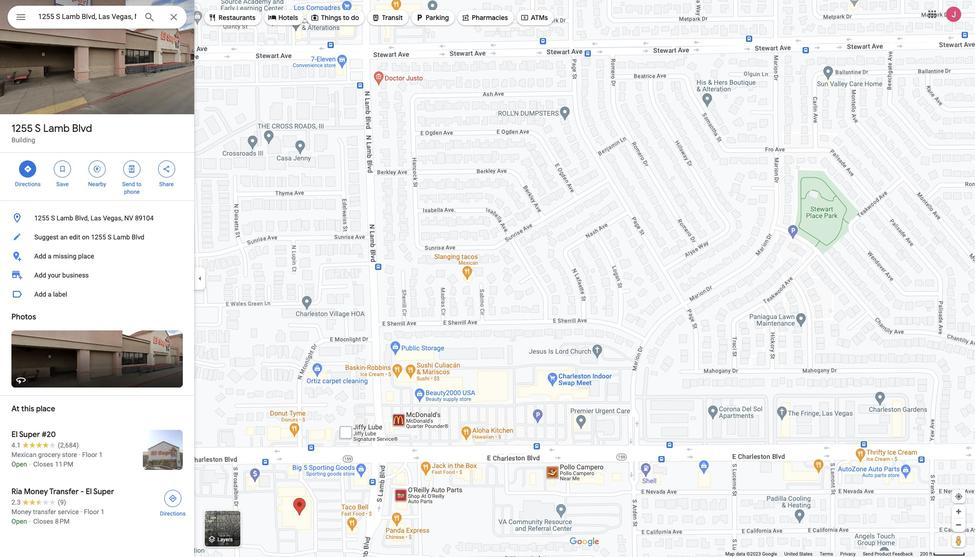 Task type: describe. For each thing, give the bounding box(es) containing it.
vegas,
[[103, 214, 123, 222]]

parking
[[426, 13, 449, 22]]

 parking
[[415, 12, 449, 23]]

a for label
[[48, 290, 51, 298]]

to inside "send to phone"
[[136, 181, 141, 188]]

label
[[53, 290, 67, 298]]

0 vertical spatial super
[[19, 430, 40, 440]]

las
[[91, 214, 101, 222]]

add a label
[[34, 290, 67, 298]]

2 vertical spatial lamb
[[113, 233, 130, 241]]

google account: james peterson  
(james.peterson1902@gmail.com) image
[[946, 6, 962, 22]]

hotels
[[278, 13, 298, 22]]

google
[[762, 551, 777, 557]]

add your business
[[34, 271, 89, 279]]

directions inside button
[[160, 511, 186, 517]]

service
[[58, 508, 79, 516]]

directions button
[[154, 487, 191, 518]]

4.1
[[11, 441, 21, 449]]

1255 s lamb blvd, las vegas, nv 89104 button
[[0, 209, 194, 228]]

photos
[[11, 312, 36, 322]]

200 ft button
[[920, 551, 965, 557]]

 pharmacies
[[461, 12, 508, 23]]

send product feedback button
[[863, 551, 913, 557]]

building
[[11, 136, 35, 144]]

lamb for blvd
[[43, 122, 70, 135]]

transfer
[[33, 508, 56, 516]]

suggest an edit on 1255 s lamb blvd
[[34, 233, 144, 241]]

at
[[11, 404, 19, 414]]


[[15, 10, 27, 24]]

zoom out image
[[955, 521, 962, 529]]

product
[[875, 551, 891, 557]]

1 for ria money transfer - el super
[[101, 508, 105, 516]]

200 ft
[[920, 551, 933, 557]]

· for #20
[[79, 451, 81, 459]]

 hotels
[[268, 12, 298, 23]]

add for add your business
[[34, 271, 46, 279]]

directions inside actions for 1255 s lamb blvd region
[[15, 181, 41, 188]]

add a missing place
[[34, 252, 94, 260]]

terms button
[[820, 551, 833, 557]]

8 pm
[[55, 518, 70, 525]]


[[128, 164, 136, 174]]

united states button
[[784, 551, 813, 557]]

 things to do
[[311, 12, 359, 23]]

11 pm
[[55, 461, 73, 468]]

89104
[[135, 214, 154, 222]]

1 horizontal spatial super
[[93, 487, 114, 497]]

privacy button
[[840, 551, 856, 557]]

states
[[799, 551, 813, 557]]

1255 for blvd
[[11, 122, 33, 135]]

el super #20
[[11, 430, 56, 440]]


[[461, 12, 470, 23]]

1255 s lamb blvd main content
[[0, 0, 194, 557]]

(9)
[[58, 499, 66, 506]]

1255 s lamb blvd building
[[11, 122, 92, 144]]

edit
[[69, 233, 80, 241]]

mexican
[[11, 451, 37, 459]]

1255 S Lamb Blvd, Las Vegas, NV 89104 field
[[8, 6, 187, 29]]

send for send to phone
[[122, 181, 135, 188]]

200
[[920, 551, 928, 557]]

to inside " things to do"
[[343, 13, 350, 22]]

ria
[[11, 487, 22, 497]]

0 horizontal spatial place
[[36, 404, 55, 414]]

directions image
[[169, 494, 177, 503]]

©2023
[[747, 551, 761, 557]]

privacy
[[840, 551, 856, 557]]

map
[[725, 551, 735, 557]]

a for missing
[[48, 252, 51, 260]]

send to phone
[[122, 181, 141, 195]]

blvd,
[[75, 214, 89, 222]]

⋅ for super
[[29, 461, 32, 468]]

0 vertical spatial el
[[11, 430, 18, 440]]

 transit
[[372, 12, 403, 23]]

none field inside 1255 s lamb blvd, las vegas, nv 89104 field
[[38, 11, 136, 22]]

pharmacies
[[472, 13, 508, 22]]

floor for transfer
[[84, 508, 99, 516]]

ft
[[929, 551, 933, 557]]

2 horizontal spatial s
[[108, 233, 112, 241]]

s for blvd
[[35, 122, 41, 135]]

missing
[[53, 252, 76, 260]]

your
[[48, 271, 61, 279]]


[[24, 164, 32, 174]]

feedback
[[893, 551, 913, 557]]

transit
[[382, 13, 403, 22]]

grocery
[[38, 451, 60, 459]]

(2,684)
[[58, 441, 79, 449]]

4.1 stars 2,684 reviews image
[[11, 441, 79, 450]]

open for ria
[[11, 518, 27, 525]]

suggest an edit on 1255 s lamb blvd button
[[0, 228, 194, 247]]

store
[[62, 451, 77, 459]]

-
[[80, 487, 84, 497]]



Task type: locate. For each thing, give the bounding box(es) containing it.
add down suggest
[[34, 252, 46, 260]]

1 vertical spatial s
[[51, 214, 55, 222]]


[[415, 12, 424, 23]]

s up suggest
[[51, 214, 55, 222]]

add
[[34, 252, 46, 260], [34, 271, 46, 279], [34, 290, 46, 298]]

el right -
[[86, 487, 92, 497]]

closes
[[33, 461, 53, 468], [33, 518, 53, 525]]

0 vertical spatial closes
[[33, 461, 53, 468]]

1 vertical spatial ·
[[81, 508, 82, 516]]

send inside "send to phone"
[[122, 181, 135, 188]]

send up phone
[[122, 181, 135, 188]]

floor right service
[[84, 508, 99, 516]]


[[162, 164, 171, 174]]

send left product
[[863, 551, 874, 557]]

#20
[[42, 430, 56, 440]]


[[268, 12, 277, 23]]

1 horizontal spatial place
[[78, 252, 94, 260]]

open down 2.3
[[11, 518, 27, 525]]

· for transfer
[[81, 508, 82, 516]]

add inside button
[[34, 290, 46, 298]]

super up 4.1
[[19, 430, 40, 440]]


[[208, 12, 217, 23]]

0 vertical spatial 1255
[[11, 122, 33, 135]]


[[520, 12, 529, 23]]

1 vertical spatial super
[[93, 487, 114, 497]]

0 vertical spatial ·
[[79, 451, 81, 459]]

transfer
[[49, 487, 79, 497]]

 search field
[[8, 6, 187, 30]]

add left the label
[[34, 290, 46, 298]]

1 horizontal spatial directions
[[160, 511, 186, 517]]

closes for super
[[33, 461, 53, 468]]

footer inside google maps element
[[725, 551, 920, 557]]

directions down 
[[15, 181, 41, 188]]

0 vertical spatial ⋅
[[29, 461, 32, 468]]

open inside money transfer service · floor 1 open ⋅ closes 8 pm
[[11, 518, 27, 525]]

1 open from the top
[[11, 461, 27, 468]]

on
[[82, 233, 89, 241]]

2 vertical spatial 1255
[[91, 233, 106, 241]]

closes inside money transfer service · floor 1 open ⋅ closes 8 pm
[[33, 518, 53, 525]]

suggest
[[34, 233, 59, 241]]

closes inside the mexican grocery store · floor 1 open ⋅ closes 11 pm
[[33, 461, 53, 468]]

to left the do
[[343, 13, 350, 22]]

show your location image
[[955, 492, 963, 501]]

0 vertical spatial add
[[34, 252, 46, 260]]

blvd inside 1255 s lamb blvd building
[[72, 122, 92, 135]]

data
[[736, 551, 746, 557]]

1255 s lamb blvd, las vegas, nv 89104
[[34, 214, 154, 222]]

2 add from the top
[[34, 271, 46, 279]]

to up phone
[[136, 181, 141, 188]]

closes down the grocery
[[33, 461, 53, 468]]

0 horizontal spatial to
[[136, 181, 141, 188]]

⋅ inside the mexican grocery store · floor 1 open ⋅ closes 11 pm
[[29, 461, 32, 468]]

collapse side panel image
[[195, 273, 205, 284]]

0 vertical spatial open
[[11, 461, 27, 468]]

this
[[21, 404, 34, 414]]

1 inside the mexican grocery store · floor 1 open ⋅ closes 11 pm
[[99, 451, 103, 459]]

1 horizontal spatial send
[[863, 551, 874, 557]]

· right service
[[81, 508, 82, 516]]

floor right 'store'
[[82, 451, 97, 459]]

1 vertical spatial el
[[86, 487, 92, 497]]

things
[[321, 13, 341, 22]]

s for blvd,
[[51, 214, 55, 222]]

1 vertical spatial add
[[34, 271, 46, 279]]

an
[[60, 233, 68, 241]]

1 for el super #20
[[99, 451, 103, 459]]

1255 right the on
[[91, 233, 106, 241]]

lamb inside 1255 s lamb blvd building
[[43, 122, 70, 135]]

0 vertical spatial blvd
[[72, 122, 92, 135]]

google maps element
[[0, 0, 975, 557]]

 button
[[8, 6, 34, 30]]

add a missing place button
[[0, 247, 194, 266]]

lamb
[[43, 122, 70, 135], [57, 214, 73, 222], [113, 233, 130, 241]]

send for send product feedback
[[863, 551, 874, 557]]

money up 2.3 stars 9 reviews image
[[24, 487, 48, 497]]

1 vertical spatial a
[[48, 290, 51, 298]]

1255 up suggest
[[34, 214, 49, 222]]

send inside the "send product feedback" button
[[863, 551, 874, 557]]

1 horizontal spatial to
[[343, 13, 350, 22]]

ria money transfer - el super
[[11, 487, 114, 497]]

1 horizontal spatial el
[[86, 487, 92, 497]]

1 ⋅ from the top
[[29, 461, 32, 468]]

directions
[[15, 181, 41, 188], [160, 511, 186, 517]]

· inside the mexican grocery store · floor 1 open ⋅ closes 11 pm
[[79, 451, 81, 459]]

add your business link
[[0, 266, 194, 285]]

floor for #20
[[82, 451, 97, 459]]

a left missing
[[48, 252, 51, 260]]

nearby
[[88, 181, 106, 188]]

do
[[351, 13, 359, 22]]

united
[[784, 551, 798, 557]]

money
[[24, 487, 48, 497], [11, 508, 31, 516]]

floor inside money transfer service · floor 1 open ⋅ closes 8 pm
[[84, 508, 99, 516]]

blvd
[[72, 122, 92, 135], [132, 233, 144, 241]]

1255 inside 1255 s lamb blvd building
[[11, 122, 33, 135]]

1 horizontal spatial blvd
[[132, 233, 144, 241]]

0 horizontal spatial send
[[122, 181, 135, 188]]

0 vertical spatial directions
[[15, 181, 41, 188]]

0 horizontal spatial 1255
[[11, 122, 33, 135]]

footer
[[725, 551, 920, 557]]

1 horizontal spatial s
[[51, 214, 55, 222]]

footer containing map data ©2023 google
[[725, 551, 920, 557]]

2.3
[[11, 499, 21, 506]]

1 vertical spatial 1255
[[34, 214, 49, 222]]

2 open from the top
[[11, 518, 27, 525]]

add inside 'button'
[[34, 252, 46, 260]]

1 vertical spatial 1
[[101, 508, 105, 516]]


[[93, 164, 101, 174]]

open for el
[[11, 461, 27, 468]]

s
[[35, 122, 41, 135], [51, 214, 55, 222], [108, 233, 112, 241]]

nv
[[124, 214, 133, 222]]

send
[[122, 181, 135, 188], [863, 551, 874, 557]]

1255 up building
[[11, 122, 33, 135]]

lamb for blvd,
[[57, 214, 73, 222]]

money transfer service · floor 1 open ⋅ closes 8 pm
[[11, 508, 105, 525]]

directions down directions icon
[[160, 511, 186, 517]]

0 vertical spatial a
[[48, 252, 51, 260]]

send product feedback
[[863, 551, 913, 557]]

actions for 1255 s lamb blvd region
[[0, 153, 194, 200]]

1 vertical spatial open
[[11, 518, 27, 525]]

open down mexican on the left of the page
[[11, 461, 27, 468]]

el up 4.1
[[11, 430, 18, 440]]

0 vertical spatial lamb
[[43, 122, 70, 135]]

2 a from the top
[[48, 290, 51, 298]]

atms
[[531, 13, 548, 22]]

save
[[56, 181, 69, 188]]

1 vertical spatial directions
[[160, 511, 186, 517]]

1 add from the top
[[34, 252, 46, 260]]

restaurants
[[219, 13, 256, 22]]

place inside 'button'
[[78, 252, 94, 260]]

1 inside money transfer service · floor 1 open ⋅ closes 8 pm
[[101, 508, 105, 516]]

2 vertical spatial add
[[34, 290, 46, 298]]

None field
[[38, 11, 136, 22]]

⋅
[[29, 461, 32, 468], [29, 518, 32, 525]]

add a label button
[[0, 285, 194, 304]]

money down 2.3
[[11, 508, 31, 516]]

s inside 1255 s lamb blvd building
[[35, 122, 41, 135]]

 atms
[[520, 12, 548, 23]]

1 vertical spatial ⋅
[[29, 518, 32, 525]]

floor
[[82, 451, 97, 459], [84, 508, 99, 516]]

s up building
[[35, 122, 41, 135]]

1 right 'store'
[[99, 451, 103, 459]]

0 vertical spatial s
[[35, 122, 41, 135]]

0 horizontal spatial directions
[[15, 181, 41, 188]]

at this place
[[11, 404, 55, 414]]

1 vertical spatial closes
[[33, 518, 53, 525]]

· inside money transfer service · floor 1 open ⋅ closes 8 pm
[[81, 508, 82, 516]]

1255 for blvd,
[[34, 214, 49, 222]]

· right 'store'
[[79, 451, 81, 459]]

1 closes from the top
[[33, 461, 53, 468]]

layers
[[218, 537, 233, 543]]

0 vertical spatial floor
[[82, 451, 97, 459]]


[[58, 164, 67, 174]]

1 vertical spatial lamb
[[57, 214, 73, 222]]

zoom in image
[[955, 508, 962, 515]]

blvd inside button
[[132, 233, 144, 241]]

0 horizontal spatial s
[[35, 122, 41, 135]]

0 vertical spatial send
[[122, 181, 135, 188]]

2 ⋅ from the top
[[29, 518, 32, 525]]

open
[[11, 461, 27, 468], [11, 518, 27, 525]]

add for add a label
[[34, 290, 46, 298]]

lamb down nv
[[113, 233, 130, 241]]

super right -
[[93, 487, 114, 497]]


[[372, 12, 380, 23]]

el
[[11, 430, 18, 440], [86, 487, 92, 497]]

lamb left 'blvd,'
[[57, 214, 73, 222]]

share
[[159, 181, 174, 188]]

add left your
[[34, 271, 46, 279]]

1 a from the top
[[48, 252, 51, 260]]

2 horizontal spatial 1255
[[91, 233, 106, 241]]

lamb up 
[[43, 122, 70, 135]]

0 vertical spatial money
[[24, 487, 48, 497]]

map data ©2023 google
[[725, 551, 777, 557]]

0 horizontal spatial super
[[19, 430, 40, 440]]

a inside 'button'
[[48, 252, 51, 260]]

closes down 'transfer'
[[33, 518, 53, 525]]

1255
[[11, 122, 33, 135], [34, 214, 49, 222], [91, 233, 106, 241]]

1 vertical spatial to
[[136, 181, 141, 188]]


[[311, 12, 319, 23]]

1 vertical spatial blvd
[[132, 233, 144, 241]]

closes for money
[[33, 518, 53, 525]]

place down the on
[[78, 252, 94, 260]]

⋅ inside money transfer service · floor 1 open ⋅ closes 8 pm
[[29, 518, 32, 525]]

2 vertical spatial s
[[108, 233, 112, 241]]

1 vertical spatial floor
[[84, 508, 99, 516]]

0 vertical spatial place
[[78, 252, 94, 260]]

phone
[[124, 189, 140, 195]]

1 vertical spatial place
[[36, 404, 55, 414]]

0 vertical spatial to
[[343, 13, 350, 22]]

open inside the mexican grocery store · floor 1 open ⋅ closes 11 pm
[[11, 461, 27, 468]]

0 horizontal spatial blvd
[[72, 122, 92, 135]]

⋅ down mexican on the left of the page
[[29, 461, 32, 468]]

⋅ down 2.3 stars 9 reviews image
[[29, 518, 32, 525]]

add for add a missing place
[[34, 252, 46, 260]]

terms
[[820, 551, 833, 557]]

0 horizontal spatial el
[[11, 430, 18, 440]]

1 vertical spatial send
[[863, 551, 874, 557]]

1 vertical spatial money
[[11, 508, 31, 516]]

s down vegas,
[[108, 233, 112, 241]]

3 add from the top
[[34, 290, 46, 298]]

floor inside the mexican grocery store · floor 1 open ⋅ closes 11 pm
[[82, 451, 97, 459]]

a
[[48, 252, 51, 260], [48, 290, 51, 298]]

a left the label
[[48, 290, 51, 298]]

united states
[[784, 551, 813, 557]]

1 horizontal spatial 1255
[[34, 214, 49, 222]]

1 right service
[[101, 508, 105, 516]]

0 vertical spatial 1
[[99, 451, 103, 459]]

2.3 stars 9 reviews image
[[11, 498, 66, 507]]

 restaurants
[[208, 12, 256, 23]]

a inside button
[[48, 290, 51, 298]]

mexican grocery store · floor 1 open ⋅ closes 11 pm
[[11, 451, 103, 468]]

place right this
[[36, 404, 55, 414]]

2 closes from the top
[[33, 518, 53, 525]]

place
[[78, 252, 94, 260], [36, 404, 55, 414]]

money inside money transfer service · floor 1 open ⋅ closes 8 pm
[[11, 508, 31, 516]]

business
[[62, 271, 89, 279]]

⋅ for money
[[29, 518, 32, 525]]

show street view coverage image
[[952, 533, 966, 548]]



Task type: vqa. For each thing, say whether or not it's contained in the screenshot.
#20
yes



